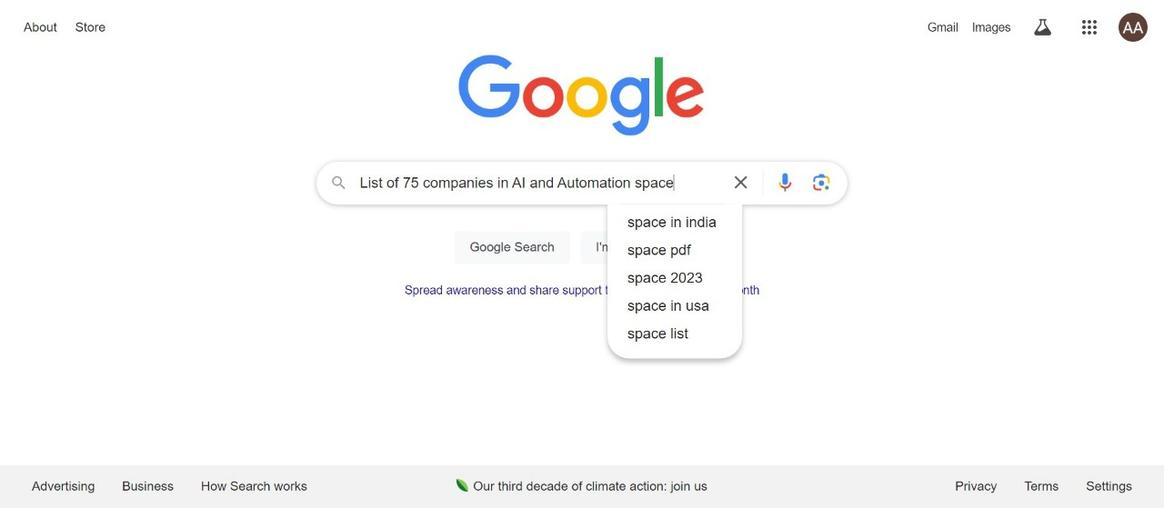 Task type: describe. For each thing, give the bounding box(es) containing it.
google image
[[458, 55, 706, 138]]

Search text field
[[360, 163, 719, 204]]

search by image image
[[811, 172, 833, 193]]

search labs image
[[1032, 16, 1054, 38]]



Task type: locate. For each thing, give the bounding box(es) containing it.
None search field
[[18, 156, 1146, 359]]

search by voice image
[[774, 172, 796, 193]]

list box
[[608, 208, 742, 348]]



Task type: vqa. For each thing, say whether or not it's contained in the screenshot.
the topmost THIS PRICE FOR THIS FLIGHT DOESN'T INCLUDE OVERHEAD BIN ACCESS. IF YOU NEED A CARRY-ON BAG, USE THE BAGS FILTER TO UPDATE PRICES. image
no



